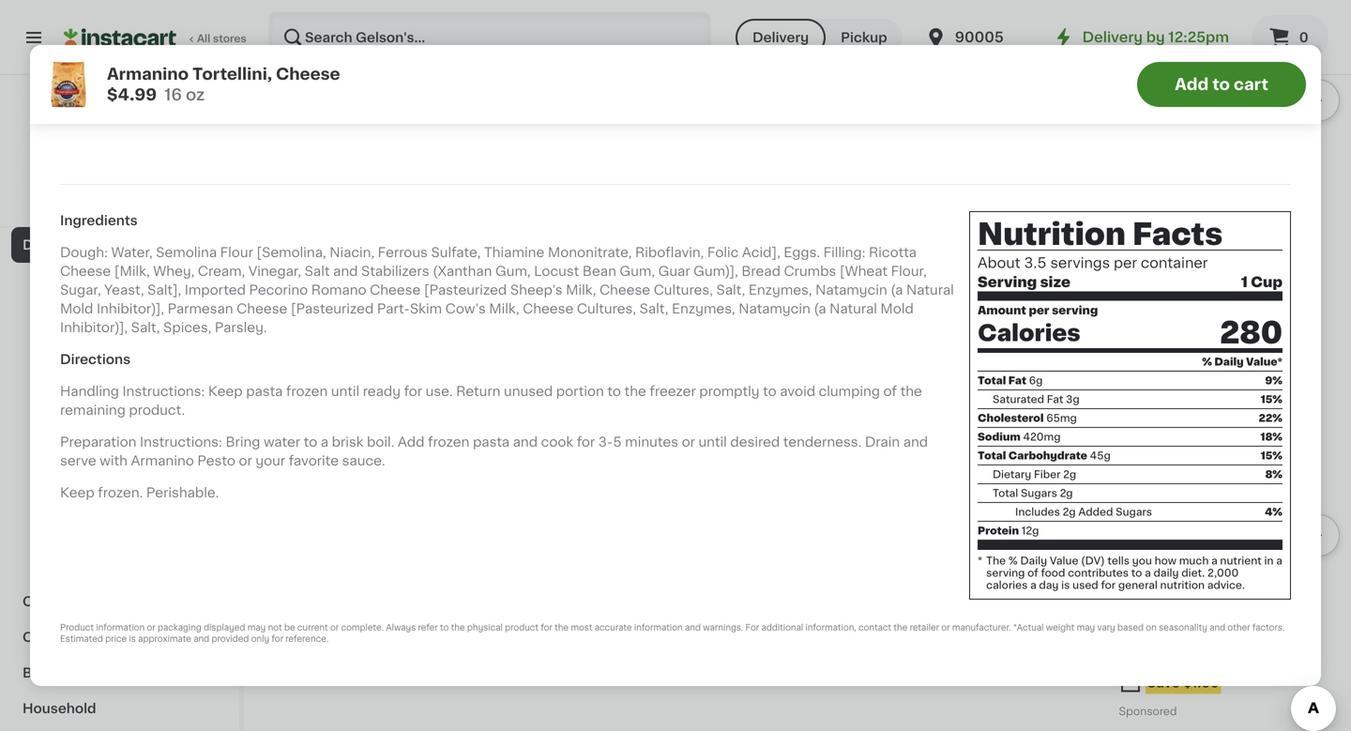 Task type: locate. For each thing, give the bounding box(es) containing it.
of right clumping
[[884, 385, 898, 398]]

0 vertical spatial 16
[[164, 87, 182, 103]]

keep inside handling instructions: keep pasta frozen until ready for use. return unused portion to the freezer promptly to avoid clumping of the remaining product.
[[208, 385, 243, 398]]

1 horizontal spatial mold
[[881, 302, 914, 315]]

refrigerated inside buitoni four cheese ravioli, refrigerated pasta
[[891, 55, 974, 68]]

1 vertical spatial salt,
[[640, 302, 669, 315]]

0 vertical spatial cultures,
[[654, 283, 713, 297]]

delivery for delivery by 12:25pm
[[1083, 31, 1144, 44]]

milk, down bean
[[566, 283, 596, 297]]

canned inside 'link'
[[34, 417, 86, 430]]

& right price
[[127, 631, 138, 644]]

1 vertical spatial sugars
[[1116, 507, 1153, 517]]

mold down sugar,
[[60, 302, 93, 315]]

canned for canned goods & soups
[[23, 631, 76, 644]]

0 horizontal spatial 1
[[282, 633, 286, 643]]

mold down flour,
[[881, 302, 914, 315]]

oz inside la pasta beef bolognese ravioli 9 oz
[[70, 73, 82, 84]]

white for rice
[[1202, 171, 1240, 184]]

add up drain
[[853, 384, 880, 397]]

rice,
[[615, 171, 648, 184]]

refrigerated inside buitoni three cheese tortellini, refrigerated pasta 20 oz
[[331, 55, 414, 68]]

armanino for armanino tortellini, cheese $4.99 16 oz
[[107, 66, 189, 82]]

(dv)
[[1082, 556, 1106, 566]]

0 horizontal spatial cultures,
[[577, 302, 637, 315]]

armanino inside armanino tortellini, cheese 16 oz
[[910, 597, 973, 610]]

& inside minute rice white rice, light & fluffy
[[491, 190, 502, 203]]

add right boil.
[[398, 435, 425, 449]]

0 vertical spatial (a
[[891, 283, 903, 297]]

three for buitoni three cheese tortellini, refrigerated pasta
[[526, 36, 563, 49]]

to right portion
[[608, 385, 621, 398]]

spices,
[[163, 321, 212, 334]]

0 horizontal spatial salt,
[[131, 321, 160, 334]]

minute up facts
[[1120, 171, 1166, 184]]

1 buitoni from the left
[[683, 36, 730, 49]]

1 vertical spatial pasta
[[473, 435, 510, 449]]

armanino inside armanino tortellini, cheese $4.99 16 oz
[[107, 66, 189, 82]]

enzymes, down gum)],
[[672, 302, 736, 315]]

2 horizontal spatial salt,
[[717, 283, 746, 297]]

[wheat
[[840, 265, 888, 278]]

pasta link down yeast,
[[11, 299, 228, 334]]

total down sodium
[[978, 451, 1007, 461]]

sugars up includes
[[1021, 488, 1058, 499]]

cheese inside armanino tortellini, cheese 16 oz
[[1040, 597, 1091, 610]]

1 vertical spatial cultures,
[[577, 302, 637, 315]]

item carousel region containing 4
[[282, 360, 1341, 730]]

0 horizontal spatial is
[[129, 635, 136, 644]]

always
[[386, 624, 416, 632]]

1 horizontal spatial of
[[1028, 568, 1039, 578]]

a down you in the right bottom of the page
[[1145, 568, 1152, 578]]

1 horizontal spatial minute
[[1120, 171, 1166, 184]]

daily left the value*
[[1215, 357, 1244, 367]]

& inside dry goods & pasta link
[[99, 238, 110, 252]]

1 horizontal spatial three
[[526, 36, 563, 49]]

&
[[58, 167, 69, 180], [491, 190, 502, 203], [99, 238, 110, 252], [74, 274, 85, 287], [122, 345, 132, 359], [74, 453, 84, 466], [109, 595, 120, 608], [127, 631, 138, 644]]

1 horizontal spatial per
[[1114, 257, 1138, 270]]

information up price
[[96, 624, 145, 632]]

0 vertical spatial 2g
[[1064, 469, 1077, 480]]

is right day on the bottom right
[[1062, 580, 1071, 591]]

instructions: up product.
[[122, 385, 205, 398]]

0 horizontal spatial natamycin
[[739, 302, 811, 315]]

until inside preparation instructions: bring water to a brisk boil. add frozen pasta and cook for 3-5 minutes or until desired tenderness. drain and serve with armanino pesto or your favorite sauce.
[[699, 435, 727, 449]]

and
[[791, 36, 815, 49], [1206, 36, 1230, 49], [333, 265, 358, 278], [513, 435, 538, 449], [904, 435, 929, 449], [685, 624, 701, 632], [1210, 624, 1226, 632], [194, 635, 210, 644]]

★★★★★
[[910, 208, 976, 221], [910, 208, 976, 221], [282, 615, 347, 628], [282, 615, 347, 628], [491, 615, 557, 628], [491, 615, 557, 628], [1120, 634, 1186, 647], [1120, 634, 1186, 647]]

four
[[941, 36, 971, 49]]

1 horizontal spatial may
[[1077, 624, 1096, 632]]

with
[[100, 454, 128, 467]]

& inside the condiments & sauces link
[[109, 595, 120, 608]]

1 vertical spatial %
[[1009, 556, 1018, 566]]

1 vertical spatial many
[[1139, 208, 1168, 218]]

instructions: inside preparation instructions: bring water to a brisk boil. add frozen pasta and cook for 3-5 minutes or until desired tenderness. drain and serve with armanino pesto or your favorite sauce.
[[140, 435, 222, 449]]

2 1 lb from the left
[[491, 633, 508, 643]]

0 vertical spatial milk,
[[566, 283, 596, 297]]

1 horizontal spatial daily
[[1215, 357, 1244, 367]]

2 vertical spatial salt,
[[131, 321, 160, 334]]

1 vertical spatial serving
[[987, 568, 1026, 578]]

oz inside buitoni three cheese tortellini, refrigerated pasta 20 oz
[[284, 73, 297, 84]]

armanino tortellini, cheese $4.99 16 oz
[[107, 66, 340, 103]]

0 vertical spatial %
[[1203, 357, 1213, 367]]

1 horizontal spatial information
[[635, 624, 683, 632]]

1 lb from the left
[[289, 633, 299, 643]]

gluten
[[1120, 616, 1164, 629]]

beverages
[[59, 131, 131, 145]]

sauces up soups
[[123, 595, 173, 608]]

rice inside minute rice white rice, light & fluffy
[[540, 171, 570, 184]]

the left physical
[[451, 624, 465, 632]]

to
[[1213, 77, 1231, 92], [608, 385, 621, 398], [763, 385, 777, 398], [304, 435, 318, 449], [1132, 568, 1143, 578], [440, 624, 449, 632]]

many
[[1118, 92, 1148, 102], [1139, 208, 1168, 218], [929, 244, 959, 255]]

instructions:
[[122, 385, 205, 398], [140, 435, 222, 449]]

until left desired
[[699, 435, 727, 449]]

1 horizontal spatial [pasteurized
[[424, 283, 507, 297]]

$4.99 element
[[910, 570, 1105, 594]]

for down contributes
[[1102, 580, 1116, 591]]

salt, down gum)],
[[717, 283, 746, 297]]

1 horizontal spatial white
[[573, 171, 612, 184]]

0 vertical spatial fat
[[1009, 376, 1027, 386]]

three inside buitoni three cheese tortellini, refrigerated pasta
[[526, 36, 563, 49]]

buitoni inside the buitoni chicken and prosciutto tortelloni, refrigerated pasta
[[683, 36, 730, 49]]

4 buitoni from the left
[[891, 36, 938, 49]]

0
[[1300, 31, 1309, 44]]

wine
[[23, 96, 57, 109]]

2 minute from the left
[[1120, 171, 1166, 184]]

instructions: inside handling instructions: keep pasta frozen until ready for use. return unused portion to the freezer promptly to avoid clumping of the remaining product.
[[122, 385, 205, 398]]

cultures, down bean
[[577, 302, 637, 315]]

0 vertical spatial inhibitor)],
[[97, 302, 164, 315]]

1 minute from the left
[[491, 171, 537, 184]]

pasta inside self serve lemon capellini pasta $0.69/oz
[[701, 616, 737, 629]]

buitoni four cheese ravioli, refrigerated pasta
[[891, 36, 1075, 68]]

1 lb for (4)
[[491, 633, 508, 643]]

2 horizontal spatial white
[[1202, 171, 1240, 184]]

other
[[1228, 624, 1251, 632]]

1 horizontal spatial 16
[[910, 615, 922, 626]]

white down the family
[[337, 190, 376, 203]]

0 horizontal spatial fat
[[1009, 376, 1027, 386]]

0 vertical spatial keep
[[208, 385, 243, 398]]

fiber
[[1035, 469, 1061, 480]]

delivery
[[1083, 31, 1144, 44], [753, 31, 809, 44]]

15% for saturated fat 3g
[[1262, 394, 1283, 405]]

jasmine down the family
[[379, 190, 435, 203]]

pasta inside preparation instructions: bring water to a brisk boil. add frozen pasta and cook for 3-5 minutes or until desired tenderness. drain and serve with armanino pesto or your favorite sauce.
[[473, 435, 510, 449]]

refrigerated inside buitoni three cheese tortellini, refrigerated pasta
[[539, 55, 621, 68]]

keep up bring
[[208, 385, 243, 398]]

pasta up water
[[246, 385, 283, 398]]

armanino up perishable.
[[131, 454, 194, 467]]

& inside pasta & pizza sauces link
[[74, 453, 84, 466]]

in right nutrient
[[1265, 556, 1274, 566]]

guarantee
[[145, 181, 199, 191]]

cheese inside buitoni three cheese tortellini, refrigerated pasta
[[567, 36, 617, 49]]

1 vertical spatial keep
[[60, 486, 95, 499]]

1 vertical spatial daily
[[1021, 556, 1048, 566]]

satisfaction
[[79, 181, 142, 191]]

la
[[60, 36, 76, 49]]

for left use. on the left of page
[[404, 385, 422, 398]]

serving inside the * the % daily value (dv) tells you how much a nutrient in a serving of food contributes to a daily diet. 2,000 calories a day is used for general nutrition advice.
[[987, 568, 1026, 578]]

1 three from the left
[[318, 36, 355, 49]]

is inside product information or packaging displayed may not be current or complete. always refer to the physical product for the most accurate information and warnings. for additional information, contact the retailer or manufacturer. *actual weight may vary based on seasonality and other factors. estimated price is approximate and provided only for reference.
[[129, 635, 136, 644]]

item carousel region
[[282, 0, 1341, 285], [282, 360, 1341, 730]]

white inside minute rice white rice, light & fluffy
[[573, 171, 612, 184]]

1 horizontal spatial 1 lb
[[491, 633, 508, 643]]

water,
[[111, 246, 153, 259]]

sulfate,
[[431, 246, 481, 259]]

physical
[[467, 624, 503, 632]]

0 horizontal spatial enzymes,
[[672, 302, 736, 315]]

a up favorite
[[321, 435, 329, 449]]

2 gum, from the left
[[620, 265, 655, 278]]

2 item carousel region from the top
[[282, 360, 1341, 730]]

& left fluffy at left
[[491, 190, 502, 203]]

0 vertical spatial farms
[[395, 171, 436, 184]]

buitoni inside buitoni four cheese ravioli, refrigerated pasta
[[891, 36, 938, 49]]

1 may from the left
[[248, 624, 266, 632]]

20
[[268, 73, 282, 84]]

capellini
[[819, 597, 877, 610]]

buitoni for buitoni three cheese tortellini, refrigerated pasta 20 oz
[[268, 36, 314, 49]]

total up saturated
[[978, 376, 1007, 386]]

frozen
[[286, 385, 328, 398], [428, 435, 470, 449]]

tortellini, inside buitoni spinach and cheese tortellini, refrigerated pasta
[[1099, 55, 1159, 68]]

1 gum, from the left
[[496, 265, 531, 278]]

rices & grains
[[34, 274, 131, 287]]

view
[[1230, 320, 1263, 333]]

is inside the * the % daily value (dv) tells you how much a nutrient in a serving of food contributes to a daily diet. 2,000 calories a day is used for general nutrition advice.
[[1062, 580, 1071, 591]]

rice up fluffy at left
[[540, 171, 570, 184]]

minute up fluffy at left
[[491, 171, 537, 184]]

1 lb down physical
[[491, 633, 508, 643]]

to right refer
[[440, 624, 449, 632]]

melissa's steamed lentils - pre-cooked button
[[701, 0, 895, 243]]

sauces
[[125, 453, 173, 466], [123, 595, 173, 608]]

1 horizontal spatial until
[[699, 435, 727, 449]]

oz down bolognese
[[186, 87, 205, 103]]

sugars
[[1021, 488, 1058, 499], [1116, 507, 1153, 517]]

lb for (167)
[[289, 633, 299, 643]]

2g up includes 2g added sugars
[[1060, 488, 1074, 499]]

3 buitoni from the left
[[476, 36, 522, 49]]

cheese inside armanino tortellini, cheese $4.99 16 oz
[[276, 66, 340, 82]]

1 add button from the left
[[398, 373, 471, 407]]

16 right contact
[[910, 615, 922, 626]]

buitoni for buitoni spinach and cheese tortellini, refrigerated pasta
[[1099, 36, 1146, 49]]

0 horizontal spatial frozen
[[286, 385, 328, 398]]

white for rice,
[[573, 171, 612, 184]]

1 vertical spatial item carousel region
[[282, 360, 1341, 730]]

1 vertical spatial until
[[699, 435, 727, 449]]

sauces up keep frozen. perishable.
[[125, 453, 173, 466]]

information,
[[806, 624, 857, 632]]

0 vertical spatial pasta
[[246, 385, 283, 398]]

cheese inside buitoni three cheese tortellini, refrigerated pasta 20 oz
[[359, 36, 410, 49]]

0 horizontal spatial keep
[[60, 486, 95, 499]]

% daily value*
[[1203, 357, 1283, 367]]

4 add button from the left
[[1027, 373, 1099, 407]]

skim
[[410, 302, 442, 315]]

the
[[625, 385, 647, 398], [901, 385, 923, 398], [451, 624, 465, 632], [555, 624, 569, 632], [894, 624, 908, 632]]

rice up the nutrition
[[1063, 171, 1093, 184]]

1 cup
[[1242, 276, 1283, 289]]

& left the pizza
[[74, 453, 84, 466]]

1 left the cup at the top right of the page
[[1242, 276, 1248, 289]]

1 vertical spatial 15%
[[1262, 451, 1283, 461]]

natural down [wheat
[[830, 302, 878, 315]]

and inside the buitoni chicken and prosciutto tortelloni, refrigerated pasta
[[791, 36, 815, 49]]

armanino inside preparation instructions: bring water to a brisk boil. add frozen pasta and cook for 3-5 minutes or until desired tenderness. drain and serve with armanino pesto or your favorite sauce.
[[131, 454, 194, 467]]

seasonality
[[1159, 624, 1208, 632]]

0 horizontal spatial minute
[[491, 171, 537, 184]]

stock down buitoni spinach and cheese tortellini, refrigerated pasta
[[1162, 92, 1192, 102]]

product group containing 4
[[1120, 368, 1314, 722]]

pasta down handling instructions: keep pasta frozen until ready for use. return unused portion to the freezer promptly to avoid clumping of the remaining product.
[[473, 435, 510, 449]]

daily
[[1215, 357, 1244, 367], [1021, 556, 1048, 566]]

1 information from the left
[[96, 624, 145, 632]]

2 buitoni from the left
[[268, 36, 314, 49]]

0 horizontal spatial pasta
[[246, 385, 283, 398]]

day
[[1040, 580, 1059, 591]]

remaining
[[60, 404, 126, 417]]

self
[[701, 597, 726, 610]]

rice down cart
[[1244, 171, 1273, 184]]

& right rices
[[74, 274, 85, 287]]

0 vertical spatial salt,
[[717, 283, 746, 297]]

pasta
[[246, 385, 283, 398], [473, 435, 510, 449]]

pasta inside the buitoni chicken and prosciutto tortelloni, refrigerated pasta
[[770, 74, 806, 87]]

15% down 18%
[[1262, 451, 1283, 461]]

%
[[1203, 357, 1213, 367], [1009, 556, 1018, 566]]

0 horizontal spatial of
[[884, 385, 898, 398]]

oz inside armanino tortellini, cheese $4.99 16 oz
[[186, 87, 205, 103]]

gum, down thiamine
[[496, 265, 531, 278]]

view more
[[1230, 320, 1301, 333]]

beer & cider
[[23, 167, 109, 180]]

and down niacin,
[[333, 265, 358, 278]]

serving
[[978, 276, 1038, 289]]

refrigerated inside the buitoni chicken and prosciutto tortelloni, refrigerated pasta
[[683, 74, 766, 87]]

pesto
[[197, 454, 236, 467]]

None search field
[[268, 11, 712, 64]]

0 horizontal spatial serving
[[987, 568, 1026, 578]]

1 vertical spatial instructions:
[[140, 435, 222, 449]]

pasta inside buitoni four cheese ravioli, refrigerated pasta
[[977, 55, 1014, 68]]

product group
[[910, 0, 1105, 278], [1120, 0, 1314, 241], [282, 368, 476, 645], [491, 368, 686, 668], [701, 368, 895, 647], [910, 368, 1105, 645], [1120, 368, 1314, 722]]

milk, down sheep's
[[489, 302, 520, 315]]

inhibitor)], up meals
[[60, 321, 128, 334]]

is right price
[[129, 635, 136, 644]]

instructions: for preparation
[[140, 435, 222, 449]]

goods for dry
[[50, 238, 96, 252]]

rice up sulfate,
[[439, 190, 468, 203]]

pasta & pizza sauces link
[[11, 441, 228, 477]]

1 vertical spatial natural
[[830, 302, 878, 315]]

refrigerated for buitoni four cheese ravioli, refrigerated pasta
[[891, 55, 974, 68]]

general
[[1119, 580, 1158, 591]]

thiamine
[[484, 246, 545, 259]]

tortellini, inside buitoni three cheese tortellini, refrigerated pasta 20 oz
[[268, 55, 328, 68]]

& up 100%
[[58, 167, 69, 180]]

(a down flour,
[[891, 283, 903, 297]]

a up 2,000
[[1212, 556, 1218, 566]]

stock up "about"
[[973, 244, 1003, 255]]

of inside the * the % daily value (dv) tells you how much a nutrient in a serving of food contributes to a daily diet. 2,000 calories a day is used for general nutrition advice.
[[1028, 568, 1039, 578]]

delivery by 12:25pm
[[1083, 31, 1230, 44]]

pasta inside buitoni spinach and cheese tortellini, refrigerated pasta
[[1248, 55, 1285, 68]]

refrigerated for buitoni three cheese tortellini, refrigerated pasta
[[539, 55, 621, 68]]

1 vertical spatial goods
[[79, 631, 124, 644]]

2g for total sugars 2g
[[1060, 488, 1074, 499]]

1 vertical spatial enzymes,
[[672, 302, 736, 315]]

per inside nutrition facts about 3.5 servings per container
[[1114, 257, 1138, 270]]

organic
[[282, 190, 334, 203]]

to inside preparation instructions: bring water to a brisk boil. add frozen pasta and cook for 3-5 minutes or until desired tenderness. drain and serve with armanino pesto or your favorite sauce.
[[304, 435, 318, 449]]

additional
[[762, 624, 804, 632]]

contact
[[859, 624, 892, 632]]

and inside dough: water, semolina flour [semolina, niacin, ferrous sulfate, thiamine mononitrate, riboflavin, folic acid], eggs. filling: ricotta cheese [milk, whey, cream, vinegar, salt and stabilizers (xanthan gum, locust bean gum, guar gum)], bread crumbs [wheat flour, sugar, yeast, salt], imported pecorino romano cheese [pasteurized sheep's milk, cheese cultures, salt, enzymes, natamycin (a natural mold inhibitor)], parmesan cheese [pasteurized part-skim cow's milk, cheese cultures, salt, enzymes, natamycin (a natural mold inhibitor)], salt, spices, parsley.
[[333, 265, 358, 278]]

fat left '6g'
[[1009, 376, 1027, 386]]

0 vertical spatial per
[[1114, 257, 1138, 270]]

5 add button from the left
[[1236, 373, 1309, 407]]

buitoni for buitoni chicken and prosciutto tortelloni, refrigerated pasta
[[683, 36, 730, 49]]

instructions: down product.
[[140, 435, 222, 449]]

and left cook in the left bottom of the page
[[513, 435, 538, 449]]

ready
[[363, 385, 401, 398]]

for inside preparation instructions: bring water to a brisk boil. add frozen pasta and cook for 3-5 minutes or until desired tenderness. drain and serve with armanino pesto or your favorite sauce.
[[577, 435, 595, 449]]

total fat 6g
[[978, 376, 1043, 386]]

mononitrate,
[[548, 246, 632, 259]]

frozen inside preparation instructions: bring water to a brisk boil. add frozen pasta and cook for 3-5 minutes or until desired tenderness. drain and serve with armanino pesto or your favorite sauce.
[[428, 435, 470, 449]]

& inside canned goods & soups link
[[127, 631, 138, 644]]

handling
[[60, 385, 119, 398]]

1 horizontal spatial sugars
[[1116, 507, 1153, 517]]

buitoni inside buitoni three cheese tortellini, refrigerated pasta
[[476, 36, 522, 49]]

be
[[284, 624, 295, 632]]

1 horizontal spatial farms
[[1200, 597, 1240, 610]]

1 vertical spatial stock
[[1183, 208, 1213, 218]]

hard
[[23, 131, 56, 145]]

2 vertical spatial many
[[929, 244, 959, 255]]

beer & cider link
[[11, 156, 228, 192]]

three inside buitoni three cheese tortellini, refrigerated pasta 20 oz
[[318, 36, 355, 49]]

1 vertical spatial 2g
[[1060, 488, 1074, 499]]

delivery inside button
[[753, 31, 809, 44]]

buitoni inside buitoni three cheese tortellini, refrigerated pasta 20 oz
[[268, 36, 314, 49]]

0 horizontal spatial until
[[331, 385, 360, 398]]

many right ricotta
[[929, 244, 959, 255]]

buitoni for buitoni four cheese ravioli, refrigerated pasta
[[891, 36, 938, 49]]

side
[[993, 190, 1022, 203]]

total sugars 2g
[[993, 488, 1074, 499]]

1 horizontal spatial frozen
[[428, 435, 470, 449]]

3.5
[[1025, 257, 1047, 270]]

farms down advice.
[[1200, 597, 1240, 610]]

enzymes, down 'bread'
[[749, 283, 813, 297]]

whey,
[[153, 265, 195, 278]]

[pasteurized up cow's
[[424, 283, 507, 297]]

buitoni for buitoni three cheese tortellini, refrigerated pasta
[[476, 36, 522, 49]]

0 vertical spatial 15%
[[1262, 394, 1283, 405]]

natural down flour,
[[907, 283, 955, 297]]

lentils
[[827, 171, 871, 184]]

1 vertical spatial 16
[[910, 615, 922, 626]]

until
[[331, 385, 360, 398], [699, 435, 727, 449]]

1 horizontal spatial fat
[[1047, 394, 1064, 405]]

0 vertical spatial natamycin
[[816, 283, 888, 297]]

1 vertical spatial many in stock
[[1139, 208, 1213, 218]]

0 vertical spatial of
[[884, 385, 898, 398]]

0 horizontal spatial daily
[[1021, 556, 1048, 566]]

desired
[[731, 435, 780, 449]]

serving up calories
[[987, 568, 1026, 578]]

sponsored badge image
[[1120, 226, 1177, 237], [910, 262, 967, 273], [910, 629, 967, 640], [1120, 707, 1177, 718]]

serving size
[[978, 276, 1071, 289]]

breakfast
[[23, 667, 88, 680]]

1 horizontal spatial milk,
[[566, 283, 596, 297]]

minute inside minute rice white rice, light & fluffy
[[491, 171, 537, 184]]

salt, down "guar"
[[640, 302, 669, 315]]

product group containing ben's original jasmine rice easy dinner side
[[910, 0, 1105, 278]]

0 vertical spatial armanino
[[107, 66, 189, 82]]

2 vertical spatial 2g
[[1063, 507, 1076, 517]]

1 vertical spatial frozen
[[428, 435, 470, 449]]

may left vary
[[1077, 624, 1096, 632]]

& inside boxed meals & sides link
[[122, 345, 132, 359]]

(167)
[[351, 618, 376, 628]]

much
[[1180, 556, 1210, 566]]

2 lb from the left
[[498, 633, 508, 643]]

until left ready
[[331, 385, 360, 398]]

0 vertical spatial item carousel region
[[282, 0, 1341, 285]]

-
[[874, 171, 880, 184]]

sauce.
[[342, 454, 385, 467]]

1 horizontal spatial 1
[[491, 633, 496, 643]]

delivery left by
[[1083, 31, 1144, 44]]

buitoni inside buitoni spinach and cheese tortellini, refrigerated pasta
[[1099, 36, 1146, 49]]

1 15% from the top
[[1262, 394, 1283, 405]]

2 add button from the left
[[608, 373, 680, 407]]

1 horizontal spatial delivery
[[1083, 31, 1144, 44]]

the left most
[[555, 624, 569, 632]]

refrigerated inside buitoni spinach and cheese tortellini, refrigerated pasta
[[1162, 55, 1245, 68]]

liquor
[[23, 203, 66, 216]]

1 horizontal spatial is
[[1062, 580, 1071, 591]]

protein 12g
[[978, 526, 1040, 536]]

1 horizontal spatial serving
[[1053, 305, 1099, 316]]

flour,
[[892, 265, 927, 278]]

pasta inside buitoni three cheese tortellini, refrigerated pasta
[[625, 55, 661, 68]]

& up canned goods & soups link
[[109, 595, 120, 608]]

and inside buitoni spinach and cheese tortellini, refrigerated pasta
[[1206, 36, 1230, 49]]

drain
[[865, 435, 900, 449]]

1 vertical spatial farms
[[1200, 597, 1240, 610]]

lb down be
[[289, 633, 299, 643]]

freezer
[[650, 385, 696, 398]]

many up facts
[[1139, 208, 1168, 218]]

jasmine up side
[[1004, 171, 1060, 184]]

pasta inside handling instructions: keep pasta frozen until ready for use. return unused portion to the freezer promptly to avoid clumping of the remaining product.
[[246, 385, 283, 398]]

to up favorite
[[304, 435, 318, 449]]

in up facts
[[1171, 208, 1180, 218]]

2 three from the left
[[526, 36, 563, 49]]

condiments & sauces link
[[11, 584, 228, 620]]

0 vertical spatial jasmine
[[1004, 171, 1060, 184]]

(a
[[891, 283, 903, 297], [814, 302, 827, 315]]

canned down remaining
[[34, 417, 86, 430]]

bread
[[742, 265, 781, 278]]

2 15% from the top
[[1262, 451, 1283, 461]]

fat left the 3g
[[1047, 394, 1064, 405]]

1 horizontal spatial cultures,
[[654, 283, 713, 297]]

0 horizontal spatial may
[[248, 624, 266, 632]]

5 buitoni from the left
[[1099, 36, 1146, 49]]

fat
[[1009, 376, 1027, 386], [1047, 394, 1064, 405]]

rice inside ben's original jasmine rice easy dinner side
[[1063, 171, 1093, 184]]

add to cart button
[[1138, 62, 1307, 107]]

armanino up "retailer"
[[910, 597, 973, 610]]

information right accurate
[[635, 624, 683, 632]]

0 horizontal spatial milk,
[[489, 302, 520, 315]]

delivery up tortelloni,
[[753, 31, 809, 44]]

nutrition
[[978, 220, 1127, 249]]

sugars right added
[[1116, 507, 1153, 517]]

many down delivery by 12:25pm link
[[1118, 92, 1148, 102]]

manufacturer.
[[953, 624, 1012, 632]]

1 1 lb from the left
[[282, 633, 299, 643]]

1 item carousel region from the top
[[282, 0, 1341, 285]]

2 mold from the left
[[881, 302, 914, 315]]



Task type: describe. For each thing, give the bounding box(es) containing it.
vegan
[[1122, 551, 1155, 562]]

to inside product information or packaging displayed may not be current or complete. always refer to the physical product for the most accurate information and warnings. for additional information, contact the retailer or manufacturer. *actual weight may vary based on seasonality and other factors. estimated price is approximate and provided only for reference.
[[440, 624, 449, 632]]

not
[[268, 624, 282, 632]]

for left "(4)"
[[541, 624, 553, 632]]

saturated
[[993, 394, 1045, 405]]

2 information from the left
[[635, 624, 683, 632]]

protein
[[978, 526, 1020, 536]]

2 horizontal spatial 1
[[1242, 276, 1248, 289]]

1 horizontal spatial natamycin
[[816, 283, 888, 297]]

facts
[[1133, 220, 1224, 249]]

canned for canned tomato
[[34, 417, 86, 430]]

condiments
[[23, 595, 106, 608]]

product.
[[129, 404, 185, 417]]

0 horizontal spatial per
[[1029, 305, 1050, 316]]

lb for (4)
[[498, 633, 508, 643]]

container
[[1141, 257, 1209, 270]]

3g
[[1067, 394, 1080, 405]]

& inside the rices & grains link
[[74, 274, 85, 287]]

to left "avoid"
[[763, 385, 777, 398]]

save $1.50
[[1148, 676, 1220, 689]]

goods for canned
[[79, 631, 124, 644]]

tortellini, inside armanino tortellini, cheese $4.99 16 oz
[[192, 66, 272, 82]]

or down bring
[[239, 454, 252, 467]]

instructions: for handling
[[122, 385, 205, 398]]

2,000
[[1208, 568, 1239, 578]]

parsley.
[[215, 321, 267, 334]]

16 inside armanino tortellini, cheese 16 oz
[[910, 615, 922, 626]]

1 horizontal spatial salt,
[[640, 302, 669, 315]]

1 vertical spatial natamycin
[[739, 302, 811, 315]]

for inside the * the % daily value (dv) tells you how much a nutrient in a serving of food contributes to a daily diet. 2,000 calories a day is used for general nutrition advice.
[[1102, 580, 1116, 591]]

servings
[[1051, 257, 1111, 270]]

in down spinach at the top of page
[[1150, 92, 1160, 102]]

2g for dietary fiber 2g
[[1064, 469, 1077, 480]]

retailer
[[910, 624, 940, 632]]

add up 65mg
[[1062, 384, 1090, 397]]

white inside lundberg family farms organic white jasmine rice
[[337, 190, 376, 203]]

best seller
[[287, 126, 334, 135]]

or right "retailer"
[[942, 624, 951, 632]]

tortellini, inside armanino tortellini, cheese 16 oz
[[977, 597, 1036, 610]]

0 horizontal spatial sugars
[[1021, 488, 1058, 499]]

yeast,
[[104, 283, 144, 297]]

hard beverages
[[23, 131, 131, 145]]

or up approximate
[[147, 624, 156, 632]]

0 vertical spatial daily
[[1215, 357, 1244, 367]]

add inside button
[[1175, 77, 1209, 92]]

locust
[[534, 265, 580, 278]]

cheese inside buitoni four cheese ravioli, refrigerated pasta
[[974, 36, 1025, 49]]

1 vertical spatial [pasteurized
[[291, 302, 374, 315]]

cow's
[[446, 302, 486, 315]]

tomato
[[89, 417, 139, 430]]

15% for total carbohydrate 45g
[[1262, 451, 1283, 461]]

fat for saturated
[[1047, 394, 1064, 405]]

nutrition facts about 3.5 servings per container
[[978, 220, 1224, 270]]

2 may from the left
[[1077, 624, 1096, 632]]

0 vertical spatial many
[[1118, 92, 1148, 102]]

bolognese
[[153, 36, 224, 49]]

beans
[[34, 488, 75, 501]]

(xanthan
[[433, 265, 492, 278]]

gelson's logo image
[[102, 98, 138, 133]]

sponsored badge image down "save" at bottom right
[[1120, 707, 1177, 718]]

until inside handling instructions: keep pasta frozen until ready for use. return unused portion to the freezer promptly to avoid clumping of the remaining product.
[[331, 385, 360, 398]]

dry
[[23, 238, 47, 252]]

the left "retailer"
[[894, 624, 908, 632]]

best
[[287, 126, 308, 135]]

or right minutes
[[682, 435, 696, 449]]

cheese inside buitoni spinach and cheese tortellini, refrigerated pasta
[[1234, 36, 1285, 49]]

pasta inside la pasta beef bolognese ravioli 9 oz
[[79, 36, 116, 49]]

tortelloni,
[[755, 55, 820, 68]]

daily inside the * the % daily value (dv) tells you how much a nutrient in a serving of food contributes to a daily diet. 2,000 calories a day is used for general nutrition advice.
[[1021, 556, 1048, 566]]

1 vertical spatial inhibitor)],
[[60, 321, 128, 334]]

1 horizontal spatial natural
[[907, 283, 955, 297]]

a left day on the bottom right
[[1031, 580, 1037, 591]]

0 vertical spatial many in stock
[[1118, 92, 1192, 102]]

3 add button from the left
[[817, 373, 890, 407]]

for down 'not'
[[272, 635, 283, 644]]

rice up facts
[[1169, 171, 1198, 184]]

of inside handling instructions: keep pasta frozen until ready for use. return unused portion to the freezer promptly to avoid clumping of the remaining product.
[[884, 385, 898, 398]]

price
[[105, 635, 127, 644]]

refrigerated for buitoni three cheese tortellini, refrigerated pasta 20 oz
[[331, 55, 414, 68]]

a inside preparation instructions: bring water to a brisk boil. add frozen pasta and cook for 3-5 minutes or until desired tenderness. drain and serve with armanino pesto or your favorite sauce.
[[321, 435, 329, 449]]

0 button
[[1252, 15, 1329, 60]]

1 for (167)
[[282, 633, 286, 643]]

product
[[60, 624, 94, 632]]

for inside handling instructions: keep pasta frozen until ready for use. return unused portion to the freezer promptly to avoid clumping of the remaining product.
[[404, 385, 422, 398]]

filling:
[[824, 246, 866, 259]]

sodium 420mg
[[978, 432, 1061, 442]]

tells
[[1108, 556, 1130, 566]]

instacart logo image
[[64, 26, 176, 49]]

boxed meals & sides
[[34, 345, 172, 359]]

seller
[[310, 126, 334, 135]]

spinach
[[1149, 36, 1202, 49]]

item carousel region containing lundberg family farms organic white jasmine rice
[[282, 0, 1341, 285]]

bean
[[583, 265, 617, 278]]

$ 4 99
[[1124, 572, 1161, 592]]

frozen inside handling instructions: keep pasta frozen until ready for use. return unused portion to the freezer promptly to avoid clumping of the remaining product.
[[286, 385, 328, 398]]

ben's
[[910, 171, 946, 184]]

ben's original jasmine rice easy dinner side
[[910, 171, 1093, 203]]

cooked
[[729, 190, 780, 203]]

0 horizontal spatial natural
[[830, 302, 878, 315]]

1 horizontal spatial (a
[[891, 283, 903, 297]]

stabilizers
[[361, 265, 430, 278]]

0 vertical spatial sauces
[[125, 453, 173, 466]]

1 horizontal spatial %
[[1203, 357, 1213, 367]]

dietary fiber 2g
[[993, 469, 1077, 480]]

sides
[[136, 345, 172, 359]]

5
[[613, 435, 622, 449]]

and down packaging
[[194, 635, 210, 644]]

*
[[978, 556, 983, 566]]

add up 22%
[[1272, 384, 1299, 397]]

0 vertical spatial serving
[[1053, 305, 1099, 316]]

1 vertical spatial sauces
[[123, 595, 173, 608]]

carbohydrate
[[1009, 451, 1088, 461]]

0 horizontal spatial (a
[[814, 302, 827, 315]]

only
[[251, 635, 270, 644]]

farms inside lundberg family farms organic white jasmine rice
[[395, 171, 436, 184]]

clumping
[[819, 385, 881, 398]]

and right drain
[[904, 435, 929, 449]]

amount per serving
[[978, 305, 1099, 316]]

or right the current
[[330, 624, 339, 632]]

part-
[[377, 302, 410, 315]]

jasmine inside ben's original jasmine rice easy dinner side
[[1004, 171, 1060, 184]]

includes 2g added sugars
[[1016, 507, 1153, 517]]

2 vertical spatial total
[[993, 488, 1019, 499]]

sheep's
[[511, 283, 563, 297]]

dinner
[[945, 190, 989, 203]]

canned goods & soups
[[23, 631, 184, 644]]

pasta inside buitoni three cheese tortellini, refrigerated pasta 20 oz
[[417, 55, 454, 68]]

0 vertical spatial [pasteurized
[[424, 283, 507, 297]]

hard beverages link
[[11, 120, 228, 156]]

the right clumping
[[901, 385, 923, 398]]

rice inside lundberg family farms organic white jasmine rice
[[439, 190, 468, 203]]

pasta & pizza sauces
[[34, 453, 173, 466]]

product group containing minute rice white rice
[[1120, 0, 1314, 241]]

dietary
[[993, 469, 1032, 480]]

add inside preparation instructions: bring water to a brisk boil. add frozen pasta and cook for 3-5 minutes or until desired tenderness. drain and serve with armanino pesto or your favorite sauce.
[[398, 435, 425, 449]]

& inside beer & cider link
[[58, 167, 69, 180]]

keep frozen. perishable.
[[60, 486, 219, 499]]

view more link
[[1230, 317, 1314, 336]]

tortellini, inside buitoni three cheese tortellini, refrigerated pasta
[[476, 55, 535, 68]]

and left warnings.
[[685, 624, 701, 632]]

meals
[[79, 345, 118, 359]]

about
[[978, 257, 1021, 270]]

minute for minute rice white rice
[[1120, 171, 1166, 184]]

1 vertical spatial milk,
[[489, 302, 520, 315]]

add right ready
[[434, 384, 461, 397]]

veggiecraft
[[1120, 597, 1197, 610]]

100% satisfaction guarantee
[[48, 181, 199, 191]]

prepared
[[23, 60, 85, 73]]

1 lb for (167)
[[282, 633, 299, 643]]

sponsored badge image right contact
[[910, 629, 967, 640]]

the left freezer
[[625, 385, 647, 398]]

buitoni three cheese tortellini, refrigerated pasta button
[[476, 0, 668, 86]]

product
[[505, 624, 539, 632]]

1 horizontal spatial pasta link
[[282, 315, 340, 338]]

prepared foods link
[[11, 49, 228, 84]]

three for buitoni three cheese tortellini, refrigerated pasta 20 oz
[[318, 36, 355, 49]]

minute for minute rice white rice, light & fluffy
[[491, 171, 537, 184]]

1 mold from the left
[[60, 302, 93, 315]]

and left "other" at the bottom right of page
[[1210, 624, 1226, 632]]

to inside button
[[1213, 77, 1231, 92]]

vinegar,
[[249, 265, 301, 278]]

jasmine inside lundberg family farms organic white jasmine rice
[[379, 190, 435, 203]]

2 vertical spatial stock
[[973, 244, 1003, 255]]

a right nutrient
[[1277, 556, 1283, 566]]

cholesterol 65mg
[[978, 413, 1078, 423]]

add up minutes
[[643, 384, 671, 397]]

total for dietary fiber 2g
[[978, 451, 1007, 461]]

noodles
[[34, 381, 89, 394]]

easy
[[910, 190, 942, 203]]

sponsored badge image up container
[[1120, 226, 1177, 237]]

liquor link
[[11, 192, 228, 227]]

1 horizontal spatial enzymes,
[[749, 283, 813, 297]]

6g
[[1030, 376, 1043, 386]]

service type group
[[736, 19, 903, 56]]

delivery for delivery
[[753, 31, 809, 44]]

daily
[[1154, 568, 1180, 578]]

salt],
[[148, 283, 181, 297]]

buitoni spinach and cheese tortellini, refrigerated pasta
[[1099, 36, 1285, 68]]

value*
[[1247, 357, 1283, 367]]

% inside the * the % daily value (dv) tells you how much a nutrient in a serving of food contributes to a daily diet. 2,000 calories a day is used for general nutrition advice.
[[1009, 556, 1018, 566]]

sodium
[[978, 432, 1021, 442]]

fat for total
[[1009, 376, 1027, 386]]

$
[[1124, 573, 1130, 583]]

factors.
[[1253, 624, 1285, 632]]

0 horizontal spatial pasta link
[[11, 299, 228, 334]]

total for saturated fat 3g
[[978, 376, 1007, 386]]

wine link
[[11, 84, 228, 120]]

1 for (4)
[[491, 633, 496, 643]]

armanino for armanino tortellini, cheese 16 oz
[[910, 597, 973, 610]]

in inside the * the % daily value (dv) tells you how much a nutrient in a serving of food contributes to a daily diet. 2,000 calories a day is used for general nutrition advice.
[[1265, 556, 1274, 566]]

0 vertical spatial stock
[[1162, 92, 1192, 102]]

2 vertical spatial many in stock
[[929, 244, 1003, 255]]

oz inside armanino tortellini, cheese 16 oz
[[924, 615, 937, 626]]

canned tomato
[[34, 417, 139, 430]]

avoid
[[780, 385, 816, 398]]

farms inside veggiecraft farms rotini, gluten free
[[1200, 597, 1240, 610]]

sponsored badge image down ricotta
[[910, 262, 967, 273]]

16 inside armanino tortellini, cheese $4.99 16 oz
[[164, 87, 182, 103]]

to inside the * the % daily value (dv) tells you how much a nutrient in a serving of food contributes to a daily diet. 2,000 calories a day is used for general nutrition advice.
[[1132, 568, 1143, 578]]

in down dinner
[[961, 244, 971, 255]]

pickup button
[[826, 19, 903, 56]]

condiments & sauces
[[23, 595, 173, 608]]

add button inside product group
[[1236, 373, 1309, 407]]

semolina
[[156, 246, 217, 259]]



Task type: vqa. For each thing, say whether or not it's contained in the screenshot.
12 within 'Raspberries Package 12 oz container'
no



